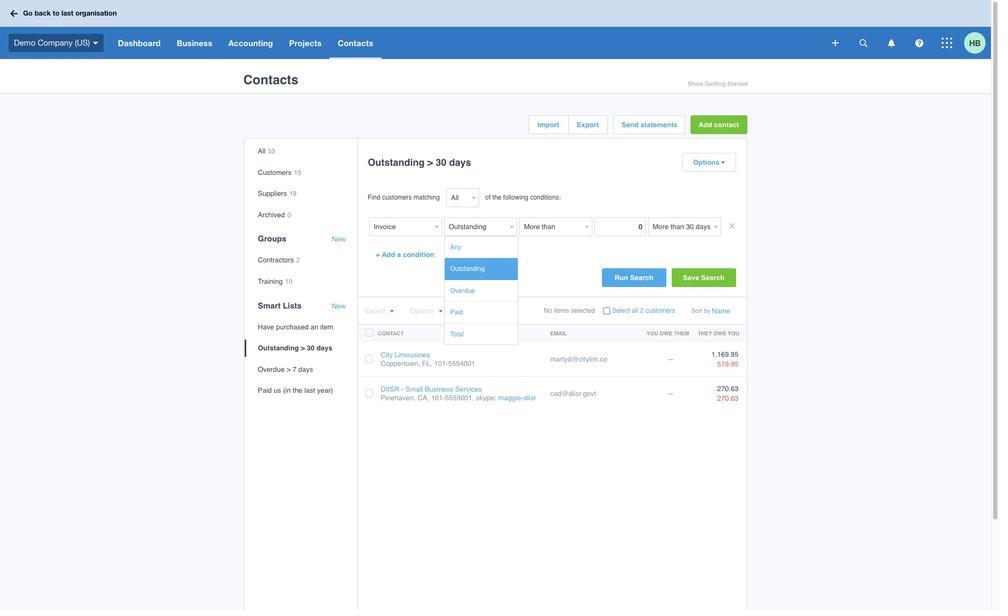 Task type: locate. For each thing, give the bounding box(es) containing it.
save search
[[683, 274, 725, 282]]

outstanding up find customers matching
[[368, 157, 425, 168]]

0 vertical spatial the
[[493, 194, 502, 201]]

business inside popup button
[[177, 38, 212, 48]]

new
[[332, 235, 346, 243], [332, 302, 346, 310]]

back
[[35, 9, 51, 17]]

options button left 'edit' button
[[410, 307, 443, 315]]

7
[[293, 366, 297, 374]]

run search
[[615, 274, 654, 282]]

have
[[258, 323, 274, 331]]

0 vertical spatial overdue
[[450, 287, 475, 295]]

search
[[631, 274, 654, 282], [702, 274, 725, 282]]

0 horizontal spatial overdue
[[258, 366, 285, 374]]

19
[[290, 190, 297, 198]]

All text field
[[446, 188, 470, 207]]

days down item
[[317, 344, 333, 352]]

2 270.63 from the top
[[718, 395, 739, 403]]

diisr
[[524, 394, 537, 402]]

1 horizontal spatial options button
[[683, 154, 736, 171]]

> down have purchased an item
[[301, 344, 305, 352]]

items
[[554, 307, 570, 315]]

services
[[455, 386, 482, 394]]

1 horizontal spatial business
[[425, 386, 453, 394]]

purchased
[[276, 323, 309, 331]]

options left 'edit' button
[[410, 307, 435, 315]]

1 vertical spatial new link
[[332, 302, 346, 310]]

1 vertical spatial the
[[293, 387, 303, 395]]

>
[[428, 157, 433, 168], [301, 344, 305, 352], [287, 366, 291, 374]]

overdue
[[450, 287, 475, 295], [258, 366, 285, 374]]

paid up total
[[450, 309, 463, 316]]

0 horizontal spatial owe
[[660, 330, 673, 337]]

0 horizontal spatial last
[[61, 9, 73, 17]]

contractors 2
[[258, 256, 300, 264]]

None text field
[[369, 217, 433, 236], [648, 217, 712, 236], [369, 217, 433, 236], [648, 217, 712, 236]]

0 horizontal spatial business
[[177, 38, 212, 48]]

accounting
[[229, 38, 273, 48]]

1 horizontal spatial add
[[699, 121, 713, 129]]

— for 270.63
[[668, 390, 675, 398]]

1 vertical spatial overdue
[[258, 366, 285, 374]]

limousines
[[395, 351, 430, 359]]

1 vertical spatial business
[[425, 386, 453, 394]]

the right '(in'
[[293, 387, 303, 395]]

1 new link from the top
[[332, 235, 346, 244]]

add inside + add a condition button
[[382, 251, 395, 259]]

outstanding > 30 days
[[368, 157, 471, 168], [258, 344, 333, 352]]

0 horizontal spatial export
[[365, 307, 386, 315]]

business
[[177, 38, 212, 48], [425, 386, 453, 394]]

outstanding up overdue > 7 days
[[258, 344, 299, 352]]

2 right 'all'
[[641, 307, 644, 315]]

1 horizontal spatial outstanding
[[368, 157, 425, 168]]

new link for smart lists
[[332, 302, 346, 310]]

suppliers
[[258, 190, 287, 198]]

diisr - small business services pinehaven, ca, 101-5559001, skype: maggie-diisr
[[381, 386, 537, 402]]

1 vertical spatial paid
[[258, 387, 272, 395]]

0 horizontal spatial 2
[[297, 257, 300, 264]]

maggie-
[[499, 394, 524, 402]]

1 270.63 from the top
[[718, 385, 739, 393]]

0 horizontal spatial search
[[631, 274, 654, 282]]

101- inside city limousines coppertown, fl, 101-5554001
[[434, 360, 448, 368]]

0 vertical spatial paid
[[450, 309, 463, 316]]

0 vertical spatial >
[[428, 157, 433, 168]]

2 new from the top
[[332, 302, 346, 310]]

options for of the following conditions:
[[694, 158, 720, 166]]

last left year)
[[305, 387, 315, 395]]

contacts right projects
[[338, 38, 374, 48]]

svg image inside go back to last organisation link
[[10, 10, 18, 17]]

None text field
[[444, 217, 508, 236], [519, 217, 583, 236], [595, 217, 646, 236], [444, 217, 508, 236], [519, 217, 583, 236], [595, 217, 646, 236]]

last right the "to"
[[61, 9, 73, 17]]

1 vertical spatial outstanding > 30 days
[[258, 344, 333, 352]]

started
[[728, 81, 748, 88]]

options down add contact
[[694, 158, 720, 166]]

small
[[406, 386, 423, 394]]

contact
[[378, 330, 404, 337]]

city limousines link
[[381, 351, 430, 359]]

2 horizontal spatial el image
[[721, 161, 725, 165]]

customers right find at the left of page
[[382, 194, 412, 201]]

new link for groups
[[332, 235, 346, 244]]

paid
[[450, 309, 463, 316], [258, 387, 272, 395]]

export button right import button
[[569, 116, 608, 134]]

export button
[[569, 116, 608, 134], [365, 307, 394, 315]]

new for smart lists
[[332, 302, 346, 310]]

outstanding down any
[[450, 265, 485, 273]]

0 vertical spatial 270.63
[[718, 385, 739, 393]]

None checkbox
[[603, 308, 610, 315]]

1 horizontal spatial options
[[694, 158, 720, 166]]

0 vertical spatial contacts
[[338, 38, 374, 48]]

them
[[674, 330, 690, 337]]

days right 7
[[299, 366, 313, 374]]

add inside add contact button
[[699, 121, 713, 129]]

import
[[538, 121, 560, 129]]

30 up the matching
[[436, 157, 447, 168]]

2 horizontal spatial outstanding
[[450, 265, 485, 273]]

101- right fl,
[[434, 360, 448, 368]]

contact
[[715, 121, 739, 129]]

0 horizontal spatial paid
[[258, 387, 272, 395]]

2 vertical spatial outstanding
[[258, 344, 299, 352]]

you up 1,169.95
[[728, 330, 740, 337]]

1 vertical spatial add
[[382, 251, 395, 259]]

el image down contact
[[721, 161, 725, 165]]

ca,
[[418, 394, 429, 402]]

1 horizontal spatial days
[[317, 344, 333, 352]]

1 horizontal spatial last
[[305, 387, 315, 395]]

1 horizontal spatial paid
[[450, 309, 463, 316]]

1 horizontal spatial you
[[728, 330, 740, 337]]

contractors
[[258, 256, 294, 264]]

1 vertical spatial >
[[301, 344, 305, 352]]

overdue up edit
[[450, 287, 475, 295]]

1 horizontal spatial outstanding > 30 days
[[368, 157, 471, 168]]

business inside diisr - small business services pinehaven, ca, 101-5559001, skype: maggie-diisr
[[425, 386, 453, 394]]

banner
[[0, 0, 992, 59]]

30 down an on the left bottom of the page
[[307, 344, 315, 352]]

options button
[[683, 154, 736, 171], [410, 307, 443, 315]]

1 horizontal spatial export button
[[569, 116, 608, 134]]

find customers matching
[[368, 194, 440, 201]]

2 new link from the top
[[332, 302, 346, 310]]

0 vertical spatial business
[[177, 38, 212, 48]]

0 horizontal spatial options
[[410, 307, 435, 315]]

5559001,
[[445, 394, 474, 402]]

export up contact
[[365, 307, 386, 315]]

owe left them
[[660, 330, 673, 337]]

1 vertical spatial export button
[[365, 307, 394, 315]]

last
[[61, 9, 73, 17], [305, 387, 315, 395]]

demo company (us) button
[[0, 27, 110, 59]]

101- down diisr - small business services link
[[431, 394, 445, 402]]

0 vertical spatial new
[[332, 235, 346, 243]]

overdue for overdue > 7 days
[[258, 366, 285, 374]]

0 vertical spatial 2
[[297, 257, 300, 264]]

save
[[683, 274, 700, 282]]

of the following conditions:
[[486, 194, 561, 201]]

navigation inside banner
[[110, 27, 825, 59]]

the right of
[[493, 194, 502, 201]]

1 new from the top
[[332, 235, 346, 243]]

save search button
[[672, 268, 736, 287]]

2 search from the left
[[702, 274, 725, 282]]

0 vertical spatial 30
[[436, 157, 447, 168]]

— for 1,169.95
[[668, 355, 675, 363]]

1 vertical spatial options
[[410, 307, 435, 315]]

overdue up us
[[258, 366, 285, 374]]

training
[[258, 278, 283, 286]]

options button down add contact
[[683, 154, 736, 171]]

2 vertical spatial >
[[287, 366, 291, 374]]

customers up you owe them
[[646, 307, 676, 315]]

0 horizontal spatial the
[[293, 387, 303, 395]]

overdue > 7 days
[[258, 366, 313, 374]]

el image up contact
[[390, 310, 394, 314]]

1 vertical spatial export
[[365, 307, 386, 315]]

search right run
[[631, 274, 654, 282]]

dashboard link
[[110, 27, 169, 59]]

import button
[[529, 116, 568, 134]]

outstanding > 30 days up the matching
[[368, 157, 471, 168]]

0 vertical spatial options
[[694, 158, 720, 166]]

1 vertical spatial customers
[[646, 307, 676, 315]]

days
[[449, 157, 471, 168], [317, 344, 333, 352], [299, 366, 313, 374]]

fl,
[[422, 360, 433, 368]]

1 horizontal spatial overdue
[[450, 287, 475, 295]]

> up the matching
[[428, 157, 433, 168]]

export button up contact
[[365, 307, 394, 315]]

0 vertical spatial outstanding > 30 days
[[368, 157, 471, 168]]

1 horizontal spatial owe
[[714, 330, 727, 337]]

0 horizontal spatial 30
[[307, 344, 315, 352]]

svg image
[[942, 38, 953, 48], [888, 39, 895, 47], [833, 40, 839, 46], [93, 42, 98, 44]]

contacts
[[338, 38, 374, 48], [244, 73, 299, 88]]

0 vertical spatial outstanding
[[368, 157, 425, 168]]

contacts down accounting
[[244, 73, 299, 88]]

email
[[551, 330, 567, 337]]

all
[[632, 307, 639, 315]]

options button for of the following conditions:
[[683, 154, 736, 171]]

1 vertical spatial options button
[[410, 307, 443, 315]]

1 vertical spatial 101-
[[431, 394, 445, 402]]

1 horizontal spatial contacts
[[338, 38, 374, 48]]

2 inside contractors 2
[[297, 257, 300, 264]]

contacts button
[[330, 27, 382, 59]]

0 vertical spatial new link
[[332, 235, 346, 244]]

5554001
[[448, 360, 476, 368]]

add
[[699, 121, 713, 129], [382, 251, 395, 259]]

0 vertical spatial export button
[[569, 116, 608, 134]]

1 vertical spatial 270.63
[[718, 395, 739, 403]]

270.63 270.63
[[718, 385, 739, 403]]

1 horizontal spatial search
[[702, 274, 725, 282]]

options button for email
[[410, 307, 443, 315]]

new for groups
[[332, 235, 346, 243]]

1 horizontal spatial el image
[[439, 310, 443, 314]]

0 vertical spatial last
[[61, 9, 73, 17]]

overdue for overdue
[[450, 287, 475, 295]]

name
[[712, 307, 731, 315]]

1 horizontal spatial export
[[577, 121, 599, 129]]

1 vertical spatial —
[[668, 390, 675, 398]]

add right +
[[382, 251, 395, 259]]

2 horizontal spatial days
[[449, 157, 471, 168]]

search right save
[[702, 274, 725, 282]]

2 — from the top
[[668, 390, 675, 398]]

0 vertical spatial —
[[668, 355, 675, 363]]

0 horizontal spatial customers
[[382, 194, 412, 201]]

1 — from the top
[[668, 355, 675, 363]]

0 vertical spatial 101-
[[434, 360, 448, 368]]

270.63
[[718, 385, 739, 393], [718, 395, 739, 403]]

0 horizontal spatial contacts
[[244, 73, 299, 88]]

navigation containing dashboard
[[110, 27, 825, 59]]

selected
[[571, 307, 595, 315]]

2 horizontal spatial >
[[428, 157, 433, 168]]

el image for of the following conditions:
[[721, 161, 725, 165]]

1,169.95 519.95
[[712, 350, 739, 368]]

0 vertical spatial add
[[699, 121, 713, 129]]

navigation
[[110, 27, 825, 59]]

0 horizontal spatial outstanding
[[258, 344, 299, 352]]

paid left us
[[258, 387, 272, 395]]

> left 7
[[287, 366, 291, 374]]

days up all text box
[[449, 157, 471, 168]]

1 vertical spatial outstanding
[[450, 265, 485, 273]]

1 search from the left
[[631, 274, 654, 282]]

1 vertical spatial new
[[332, 302, 346, 310]]

paid for paid
[[450, 309, 463, 316]]

show
[[688, 81, 704, 88]]

0 vertical spatial options button
[[683, 154, 736, 171]]

suppliers 19
[[258, 190, 297, 198]]

the
[[493, 194, 502, 201], [293, 387, 303, 395]]

1 owe from the left
[[660, 330, 673, 337]]

0 horizontal spatial add
[[382, 251, 395, 259]]

1 horizontal spatial 2
[[641, 307, 644, 315]]

export right import button
[[577, 121, 599, 129]]

2 owe from the left
[[714, 330, 727, 337]]

el image
[[721, 161, 725, 165], [390, 310, 394, 314], [439, 310, 443, 314]]

el image left 'edit' button
[[439, 310, 443, 314]]

0 horizontal spatial you
[[647, 330, 659, 337]]

0 horizontal spatial svg image
[[10, 10, 18, 17]]

any
[[450, 244, 462, 251]]

send statements button
[[614, 116, 685, 134]]

1 vertical spatial contacts
[[244, 73, 299, 88]]

options for email
[[410, 307, 435, 315]]

archived 0
[[258, 211, 291, 219]]

outstanding > 30 days down have purchased an item
[[258, 344, 333, 352]]

you down the select all 2 customers
[[647, 330, 659, 337]]

0 horizontal spatial days
[[299, 366, 313, 374]]

0 horizontal spatial outstanding > 30 days
[[258, 344, 333, 352]]

add left contact
[[699, 121, 713, 129]]

owe right they
[[714, 330, 727, 337]]

svg image
[[10, 10, 18, 17], [860, 39, 868, 47], [916, 39, 924, 47]]

0 horizontal spatial options button
[[410, 307, 443, 315]]

options
[[694, 158, 720, 166], [410, 307, 435, 315]]

2 horizontal spatial svg image
[[916, 39, 924, 47]]

banner containing hb
[[0, 0, 992, 59]]

2 right contractors
[[297, 257, 300, 264]]



Task type: vqa. For each thing, say whether or not it's contained in the screenshot.
the left 'YOU'
yes



Task type: describe. For each thing, give the bounding box(es) containing it.
0 vertical spatial customers
[[382, 194, 412, 201]]

run search button
[[602, 268, 667, 287]]

year)
[[317, 387, 333, 395]]

find
[[368, 194, 381, 201]]

statements
[[641, 121, 678, 129]]

send
[[622, 121, 639, 129]]

1 horizontal spatial 30
[[436, 157, 447, 168]]

1 horizontal spatial customers
[[646, 307, 676, 315]]

customers
[[258, 168, 292, 176]]

1 vertical spatial 2
[[641, 307, 644, 315]]

0 vertical spatial days
[[449, 157, 471, 168]]

training 10
[[258, 278, 293, 286]]

by
[[704, 308, 711, 315]]

city
[[381, 351, 393, 359]]

coppertown,
[[381, 360, 421, 368]]

last inside banner
[[61, 9, 73, 17]]

condition
[[403, 251, 435, 259]]

1 horizontal spatial >
[[301, 344, 305, 352]]

0 horizontal spatial export button
[[365, 307, 394, 315]]

getting
[[706, 81, 726, 88]]

2 you from the left
[[728, 330, 740, 337]]

edit button
[[459, 307, 471, 315]]

to
[[53, 9, 60, 17]]

item
[[320, 323, 334, 331]]

1 vertical spatial last
[[305, 387, 315, 395]]

of
[[486, 194, 491, 201]]

diisr
[[381, 386, 400, 394]]

no
[[544, 307, 552, 315]]

martyd@citylim.co
[[551, 355, 608, 363]]

search for save search
[[702, 274, 725, 282]]

you owe them
[[647, 330, 690, 337]]

add contact button
[[691, 115, 748, 134]]

+
[[376, 251, 380, 259]]

101- inside diisr - small business services pinehaven, ca, 101-5559001, skype: maggie-diisr
[[431, 394, 445, 402]]

+ add a condition
[[376, 251, 435, 259]]

no items selected
[[544, 307, 595, 315]]

sort by name
[[692, 307, 731, 315]]

+ add a condition button
[[368, 245, 443, 264]]

contacts inside contacts popup button
[[338, 38, 374, 48]]

-
[[402, 386, 404, 394]]

projects button
[[281, 27, 330, 59]]

customers 15
[[258, 168, 301, 176]]

city limousines coppertown, fl, 101-5554001
[[381, 351, 476, 368]]

search for run search
[[631, 274, 654, 282]]

1 horizontal spatial svg image
[[860, 39, 868, 47]]

el image for email
[[439, 310, 443, 314]]

pinehaven,
[[381, 394, 416, 402]]

0 horizontal spatial el image
[[390, 310, 394, 314]]

go back to last organisation
[[23, 9, 117, 17]]

1 vertical spatial 30
[[307, 344, 315, 352]]

demo company (us)
[[14, 38, 90, 47]]

15
[[294, 169, 301, 176]]

add contact
[[699, 121, 739, 129]]

accounting button
[[220, 27, 281, 59]]

hb
[[970, 38, 981, 48]]

show getting started
[[688, 81, 748, 88]]

send statements
[[622, 121, 678, 129]]

they owe you
[[698, 330, 740, 337]]

(in
[[283, 387, 291, 395]]

hb button
[[965, 27, 992, 59]]

all
[[258, 147, 266, 155]]

all 53
[[258, 147, 275, 155]]

1 vertical spatial days
[[317, 344, 333, 352]]

go back to last organisation link
[[6, 4, 123, 23]]

paid for paid us (in the last year)
[[258, 387, 272, 395]]

1 you from the left
[[647, 330, 659, 337]]

have purchased an item
[[258, 323, 334, 331]]

matching
[[414, 194, 440, 201]]

skype:
[[476, 394, 497, 402]]

edit
[[459, 307, 471, 315]]

cad@diisr.govt
[[551, 390, 597, 398]]

smart
[[258, 301, 281, 310]]

lists
[[283, 301, 302, 310]]

0
[[288, 211, 291, 219]]

0 vertical spatial export
[[577, 121, 599, 129]]

0 horizontal spatial >
[[287, 366, 291, 374]]

name button
[[712, 307, 731, 315]]

owe for they
[[714, 330, 727, 337]]

2 vertical spatial days
[[299, 366, 313, 374]]

a
[[397, 251, 401, 259]]

1 horizontal spatial the
[[493, 194, 502, 201]]

sort
[[692, 308, 703, 315]]

dashboard
[[118, 38, 161, 48]]

total
[[450, 331, 464, 338]]

(us)
[[75, 38, 90, 47]]

select
[[613, 307, 630, 315]]

maggie-diisr link
[[499, 394, 537, 402]]

projects
[[289, 38, 322, 48]]

run
[[615, 274, 629, 282]]

1,169.95
[[712, 350, 739, 358]]

svg image inside demo company (us) popup button
[[93, 42, 98, 44]]

diisr - small business services link
[[381, 386, 482, 394]]

select all 2 customers
[[613, 307, 676, 315]]

show getting started link
[[688, 78, 748, 90]]

owe for you
[[660, 330, 673, 337]]

groups
[[258, 234, 287, 243]]

an
[[311, 323, 319, 331]]



